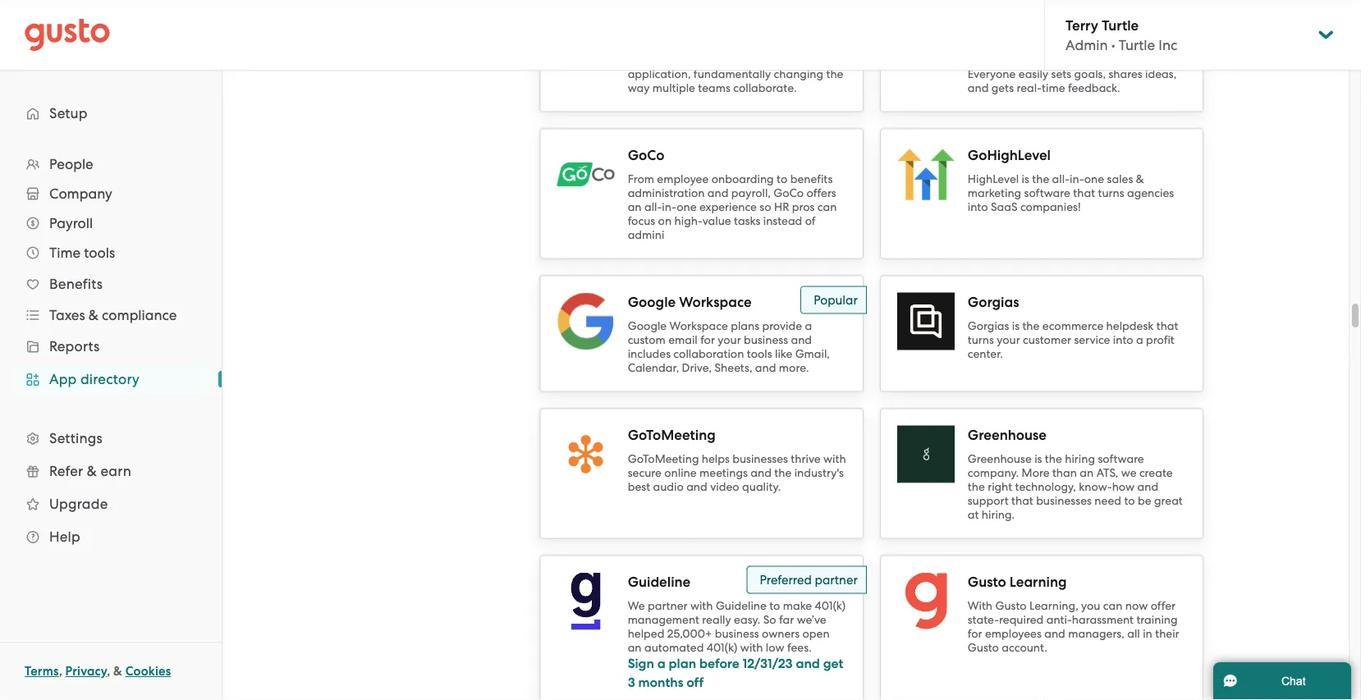 Task type: vqa. For each thing, say whether or not it's contained in the screenshot.
topmost SEE
no



Task type: locate. For each thing, give the bounding box(es) containing it.
greenhouse logo image
[[897, 426, 955, 483]]

drive,
[[682, 361, 712, 374]]

0 horizontal spatial 401(k)
[[707, 641, 738, 654]]

into inside gorgias gorgias is the ecommerce helpdesk that turns your customer service into a profit center.
[[1113, 333, 1133, 346]]

gotomeeting
[[628, 427, 716, 444], [628, 452, 699, 465]]

management
[[628, 613, 699, 626]]

need
[[1094, 494, 1121, 507]]

1 vertical spatial for
[[700, 333, 715, 346]]

that up companies!
[[1073, 186, 1095, 199]]

1 vertical spatial tools
[[747, 347, 772, 360]]

1 horizontal spatial ,
[[107, 664, 110, 679]]

and up experience
[[707, 186, 728, 199]]

your inside gorgias gorgias is the ecommerce helpdesk that turns your customer service into a profit center.
[[997, 333, 1020, 346]]

for up collaboration
[[700, 333, 715, 346]]

the inside gotomeeting gotomeeting helps businesses thrive with secure online meetings and the industry's best audio and video quality.
[[774, 466, 792, 479]]

401(k) up we've
[[815, 599, 846, 612]]

can up "harassment"
[[1103, 599, 1123, 612]]

help
[[49, 529, 80, 545]]

with
[[823, 452, 846, 465], [690, 599, 713, 612], [740, 641, 763, 654]]

2 your from the left
[[997, 333, 1020, 346]]

partner up management
[[648, 599, 687, 612]]

people
[[49, 156, 93, 172]]

turtle
[[1102, 17, 1139, 33], [1119, 37, 1155, 53]]

1 horizontal spatial your
[[997, 333, 1020, 346]]

software inside greenhouse greenhouse is the hiring software company. more than an ats, we create the right technology, know-how and support that businesses need to be great at hiring.
[[1098, 452, 1144, 465]]

1 horizontal spatial in-
[[1070, 172, 1084, 186]]

0 horizontal spatial all-
[[644, 200, 662, 213]]

and down online
[[686, 480, 707, 493]]

1 vertical spatial goco
[[773, 186, 804, 199]]

a right provide
[[805, 319, 812, 332]]

is inside gitlab is a complete open-source devops platform, delivered as a single application, fundamentally changing the way multiple teams collaborate.
[[666, 39, 673, 53]]

help link
[[16, 522, 205, 552]]

goalspan is creating the future for employee feedback and performance. everyone easily sets goals, shares ideas, and gets real-time feedback. button
[[880, 0, 1203, 112]]

1 horizontal spatial businesses
[[1036, 494, 1092, 507]]

and down fees.
[[796, 656, 820, 672]]

all- inside the 'gohighlevel highlevel is the all-in-one sales & marketing software that turns agencies into saas companies!'
[[1052, 172, 1070, 186]]

is for greenhouse
[[1034, 452, 1042, 465]]

with inside gotomeeting gotomeeting helps businesses thrive with secure online meetings and the industry's best audio and video quality.
[[823, 452, 846, 465]]

1 vertical spatial software
[[1098, 452, 1144, 465]]

the inside gorgias gorgias is the ecommerce helpdesk that turns your customer service into a profit center.
[[1022, 319, 1040, 332]]

that inside gorgias gorgias is the ecommerce helpdesk that turns your customer service into a profit center.
[[1156, 319, 1178, 332]]

1 horizontal spatial software
[[1098, 452, 1144, 465]]

an up sign
[[628, 641, 642, 654]]

0 vertical spatial gorgias
[[968, 294, 1019, 311]]

0 vertical spatial one
[[1084, 172, 1104, 186]]

your up center.
[[997, 333, 1020, 346]]

that down right
[[1011, 494, 1033, 507]]

401(k) up before
[[707, 641, 738, 654]]

privacy
[[65, 664, 107, 679]]

1 vertical spatial employee
[[657, 172, 709, 186]]

1 horizontal spatial all-
[[1052, 172, 1070, 186]]

tools left like
[[747, 347, 772, 360]]

gusto learning logo image
[[897, 573, 955, 630]]

software up companies!
[[1024, 186, 1070, 199]]

0 vertical spatial that
[[1073, 186, 1095, 199]]

1 gotomeeting from the top
[[628, 427, 716, 444]]

greenhouse
[[968, 427, 1047, 444], [968, 452, 1032, 465]]

and inside guideline we partner with guideline to make 401(k) management really easy. so far we've helped 25,000+ business owners open an automated 401(k) with low fees. sign a plan before 12/31/23 and get 3 months off
[[796, 656, 820, 672]]

to up the so
[[769, 599, 780, 612]]

tools down payroll dropdown button
[[84, 245, 115, 261]]

1 horizontal spatial one
[[1084, 172, 1104, 186]]

business down the easy.
[[715, 627, 759, 640]]

0 vertical spatial with
[[823, 452, 846, 465]]

business down provide
[[744, 333, 788, 346]]

1 vertical spatial one
[[677, 200, 697, 213]]

is
[[666, 39, 673, 53], [1024, 39, 1031, 53], [1022, 172, 1029, 186], [1012, 319, 1020, 332], [1034, 452, 1042, 465]]

application,
[[628, 67, 691, 80]]

1 horizontal spatial into
[[1113, 333, 1133, 346]]

helped
[[628, 627, 664, 640]]

time
[[49, 245, 81, 261]]

0 vertical spatial businesses
[[732, 452, 788, 465]]

businesses up the quality.
[[732, 452, 788, 465]]

and up be
[[1137, 480, 1158, 493]]

taxes & compliance
[[49, 307, 177, 323]]

0 horizontal spatial can
[[817, 200, 837, 213]]

goco up hr in the right top of the page
[[773, 186, 804, 199]]

settings
[[49, 430, 103, 447]]

0 vertical spatial 401(k)
[[815, 599, 846, 612]]

preferred
[[760, 573, 812, 587]]

1 vertical spatial gorgias
[[968, 319, 1009, 332]]

workspace
[[679, 294, 752, 311], [670, 319, 728, 332]]

goco up "from"
[[628, 147, 664, 164]]

0 vertical spatial workspace
[[679, 294, 752, 311]]

and inside greenhouse greenhouse is the hiring software company. more than an ats, we create the right technology, know-how and support that businesses need to be great at hiring.
[[1137, 480, 1158, 493]]

partner
[[815, 573, 858, 587], [648, 599, 687, 612]]

0 vertical spatial for
[[1135, 39, 1150, 53]]

0 vertical spatial all-
[[1052, 172, 1070, 186]]

partner up we've
[[815, 573, 858, 587]]

goals,
[[1074, 67, 1106, 80]]

gorgias gorgias is the ecommerce helpdesk that turns your customer service into a profit center.
[[968, 294, 1178, 360]]

employee up administration
[[657, 172, 709, 186]]

to up hr in the right top of the page
[[777, 172, 787, 186]]

plan
[[669, 656, 696, 672]]

guideline up we
[[628, 574, 691, 591]]

in- down administration
[[662, 200, 677, 213]]

for inside goalspan is creating the future for employee feedback and performance. everyone easily sets goals, shares ideas, and gets real-time feedback.
[[1135, 39, 1150, 53]]

guideline we partner with guideline to make 401(k) management really easy. so far we've helped 25,000+ business owners open an automated 401(k) with low fees. sign a plan before 12/31/23 and get 3 months off
[[628, 574, 846, 690]]

hiring
[[1065, 452, 1095, 465]]

gusto up with
[[968, 574, 1006, 591]]

focus
[[628, 214, 655, 227]]

1 horizontal spatial 401(k)
[[815, 599, 846, 612]]

is inside gorgias gorgias is the ecommerce helpdesk that turns your customer service into a profit center.
[[1012, 319, 1020, 332]]

1 vertical spatial partner
[[648, 599, 687, 612]]

1 horizontal spatial turns
[[1098, 186, 1124, 199]]

in- up companies!
[[1070, 172, 1084, 186]]

2 vertical spatial that
[[1011, 494, 1033, 507]]

employee
[[968, 53, 1019, 66], [657, 172, 709, 186]]

0 horizontal spatial your
[[718, 333, 741, 346]]

with up industry's
[[823, 452, 846, 465]]

open
[[802, 627, 830, 640]]

0 vertical spatial tools
[[84, 245, 115, 261]]

to
[[777, 172, 787, 186], [1124, 494, 1135, 507], [769, 599, 780, 612]]

admini
[[628, 228, 664, 241]]

0 horizontal spatial for
[[700, 333, 715, 346]]

goco
[[628, 147, 664, 164], [773, 186, 804, 199]]

the down terry
[[1080, 39, 1098, 53]]

& inside dropdown button
[[89, 307, 98, 323]]

1 horizontal spatial can
[[1103, 599, 1123, 612]]

to inside guideline we partner with guideline to make 401(k) management really easy. so far we've helped 25,000+ business owners open an automated 401(k) with low fees. sign a plan before 12/31/23 and get 3 months off
[[769, 599, 780, 612]]

gusto down state-
[[968, 641, 999, 654]]

1 vertical spatial greenhouse
[[968, 452, 1032, 465]]

0 horizontal spatial into
[[968, 200, 988, 213]]

0 vertical spatial partner
[[815, 573, 858, 587]]

1 vertical spatial workspace
[[670, 319, 728, 332]]

and down anti-
[[1044, 627, 1065, 640]]

0 horizontal spatial goco
[[628, 147, 664, 164]]

industry's
[[794, 466, 844, 479]]

for up performance.
[[1135, 39, 1150, 53]]

& right taxes
[[89, 307, 98, 323]]

the up companies!
[[1032, 172, 1049, 186]]

google
[[628, 294, 676, 311], [628, 319, 667, 332]]

with
[[968, 599, 992, 612]]

0 horizontal spatial partner
[[648, 599, 687, 612]]

all-
[[1052, 172, 1070, 186], [644, 200, 662, 213]]

the up support
[[968, 480, 985, 493]]

can down offers
[[817, 200, 837, 213]]

is left ecommerce
[[1012, 319, 1020, 332]]

is for gohighlevel
[[1022, 172, 1029, 186]]

software
[[1024, 186, 1070, 199], [1098, 452, 1144, 465]]

3
[[628, 674, 635, 690]]

create
[[1139, 466, 1173, 479]]

is inside the 'gohighlevel highlevel is the all-in-one sales & marketing software that turns agencies into saas companies!'
[[1022, 172, 1029, 186]]

and inside the gusto learning with gusto learning, you can now offer state-required anti-harassment training for employees and managers, all in their gusto account.
[[1044, 627, 1065, 640]]

2 vertical spatial for
[[968, 627, 982, 640]]

is right gitlab
[[666, 39, 673, 53]]

your
[[718, 333, 741, 346], [997, 333, 1020, 346]]

workspace up plans
[[679, 294, 752, 311]]

a right as at the right
[[790, 53, 797, 66]]

one inside the 'gohighlevel highlevel is the all-in-one sales & marketing software that turns agencies into saas companies!'
[[1084, 172, 1104, 186]]

for inside google workspace google workspace plans provide a custom email for your business and includes collaboration tools like gmail, calendar, drive, sheets, and more.
[[700, 333, 715, 346]]

goco from employee onboarding to benefits administration and payroll, goco offers an all-in-one experience so hr pros can focus on high-value tasks instead of admini
[[628, 147, 837, 241]]

is inside greenhouse greenhouse is the hiring software company. more than an ats, we create the right technology, know-how and support that businesses need to be great at hiring.
[[1034, 452, 1042, 465]]

1 vertical spatial guideline
[[716, 599, 767, 612]]

so
[[760, 200, 771, 213]]

one inside goco from employee onboarding to benefits administration and payroll, goco offers an all-in-one experience so hr pros can focus on high-value tasks instead of admini
[[677, 200, 697, 213]]

1 horizontal spatial for
[[968, 627, 982, 640]]

1 vertical spatial gusto
[[995, 599, 1027, 612]]

is up the feedback
[[1024, 39, 1031, 53]]

1 your from the left
[[718, 333, 741, 346]]

that up profit
[[1156, 319, 1178, 332]]

be
[[1138, 494, 1151, 507]]

0 horizontal spatial businesses
[[732, 452, 788, 465]]

0 horizontal spatial tools
[[84, 245, 115, 261]]

employee inside goco from employee onboarding to benefits administration and payroll, goco offers an all-in-one experience so hr pros can focus on high-value tasks instead of admini
[[657, 172, 709, 186]]

one up high-
[[677, 200, 697, 213]]

goco logo image
[[557, 162, 615, 187]]

guideline up the easy.
[[716, 599, 767, 612]]

1 horizontal spatial with
[[740, 641, 763, 654]]

employee down "goalspan"
[[968, 53, 1019, 66]]

all- inside goco from employee onboarding to benefits administration and payroll, goco offers an all-in-one experience so hr pros can focus on high-value tasks instead of admini
[[644, 200, 662, 213]]

source
[[770, 39, 804, 53]]

2 vertical spatial with
[[740, 641, 763, 654]]

into down marketing
[[968, 200, 988, 213]]

2 gorgias from the top
[[968, 319, 1009, 332]]

google workspace logo image
[[557, 293, 615, 350]]

pros
[[792, 200, 815, 213]]

&
[[1136, 172, 1144, 186], [89, 307, 98, 323], [87, 463, 97, 479], [113, 664, 122, 679]]

1 vertical spatial into
[[1113, 333, 1133, 346]]

0 horizontal spatial guideline
[[628, 574, 691, 591]]

0 vertical spatial turns
[[1098, 186, 1124, 199]]

anti-
[[1046, 613, 1072, 626]]

a
[[676, 39, 683, 53], [790, 53, 797, 66], [805, 319, 812, 332], [1136, 333, 1143, 346], [657, 656, 666, 672]]

1 vertical spatial in-
[[662, 200, 677, 213]]

0 vertical spatial greenhouse
[[968, 427, 1047, 444]]

turtle up "•"
[[1102, 17, 1139, 33]]

all
[[1127, 627, 1140, 640]]

is down 'gohighlevel'
[[1022, 172, 1029, 186]]

with up 12/31/23
[[740, 641, 763, 654]]

an down hiring
[[1080, 466, 1094, 479]]

1 horizontal spatial employee
[[968, 53, 1019, 66]]

to left be
[[1124, 494, 1135, 507]]

training
[[1136, 613, 1178, 626]]

everyone
[[968, 67, 1016, 80]]

gusto up required on the right of the page
[[995, 599, 1027, 612]]

to inside goco from employee onboarding to benefits administration and payroll, goco offers an all-in-one experience so hr pros can focus on high-value tasks instead of admini
[[777, 172, 787, 186]]

2 horizontal spatial with
[[823, 452, 846, 465]]

know-
[[1079, 480, 1112, 493]]

1 vertical spatial with
[[690, 599, 713, 612]]

2 vertical spatial an
[[628, 641, 642, 654]]

0 horizontal spatial turns
[[968, 333, 994, 346]]

profit
[[1146, 333, 1175, 346]]

admin
[[1066, 37, 1108, 53]]

more
[[1022, 466, 1050, 479]]

0 horizontal spatial one
[[677, 200, 697, 213]]

gitlab
[[628, 39, 663, 53]]

0 vertical spatial business
[[744, 333, 788, 346]]

0 horizontal spatial employee
[[657, 172, 709, 186]]

reports
[[49, 338, 100, 355]]

a down helpdesk
[[1136, 333, 1143, 346]]

and up gmail,
[[791, 333, 812, 346]]

earn
[[101, 463, 131, 479]]

1 vertical spatial gotomeeting
[[628, 452, 699, 465]]

2 greenhouse from the top
[[968, 452, 1032, 465]]

turtle right "•"
[[1119, 37, 1155, 53]]

1 vertical spatial an
[[1080, 466, 1094, 479]]

greenhouse greenhouse is the hiring software company. more than an ats, we create the right technology, know-how and support that businesses need to be great at hiring.
[[968, 427, 1183, 521]]

terms
[[25, 664, 59, 679]]

that
[[1073, 186, 1095, 199], [1156, 319, 1178, 332], [1011, 494, 1033, 507]]

a up months
[[657, 656, 666, 672]]

cookies button
[[125, 662, 171, 681]]

low
[[766, 641, 784, 654]]

turns
[[1098, 186, 1124, 199], [968, 333, 994, 346]]

employee inside goalspan is creating the future for employee feedback and performance. everyone easily sets goals, shares ideas, and gets real-time feedback.
[[968, 53, 1019, 66]]

onboarding
[[711, 172, 774, 186]]

your down plans
[[718, 333, 741, 346]]

ats,
[[1096, 466, 1118, 479]]

really
[[702, 613, 731, 626]]

1 horizontal spatial that
[[1073, 186, 1095, 199]]

2 horizontal spatial that
[[1156, 319, 1178, 332]]

0 vertical spatial employee
[[968, 53, 1019, 66]]

, left cookies
[[107, 664, 110, 679]]

& up agencies
[[1136, 172, 1144, 186]]

for down state-
[[968, 627, 982, 640]]

easy.
[[734, 613, 760, 626]]

0 vertical spatial an
[[628, 200, 642, 213]]

1 vertical spatial can
[[1103, 599, 1123, 612]]

an up focus
[[628, 200, 642, 213]]

2 horizontal spatial for
[[1135, 39, 1150, 53]]

software up we
[[1098, 452, 1144, 465]]

gohighlevel highlevel is the all-in-one sales & marketing software that turns agencies into saas companies!
[[968, 147, 1174, 213]]

all- up companies!
[[1052, 172, 1070, 186]]

0 vertical spatial goco
[[628, 147, 664, 164]]

devops
[[628, 53, 669, 66]]

plans
[[731, 319, 759, 332]]

businesses down the "technology,"
[[1036, 494, 1092, 507]]

refer
[[49, 463, 83, 479]]

0 vertical spatial gotomeeting
[[628, 427, 716, 444]]

0 horizontal spatial ,
[[59, 664, 62, 679]]

an inside goco from employee onboarding to benefits administration and payroll, goco offers an all-in-one experience so hr pros can focus on high-value tasks instead of admini
[[628, 200, 642, 213]]

2 , from the left
[[107, 664, 110, 679]]

state-
[[968, 613, 999, 626]]

0 horizontal spatial software
[[1024, 186, 1070, 199]]

gusto navigation element
[[0, 71, 222, 580]]

includes
[[628, 347, 671, 360]]

1 vertical spatial business
[[715, 627, 759, 640]]

0 vertical spatial google
[[628, 294, 676, 311]]

and
[[1074, 53, 1095, 66], [968, 81, 989, 94], [707, 186, 728, 199], [791, 333, 812, 346], [755, 361, 776, 374], [751, 466, 772, 479], [686, 480, 707, 493], [1137, 480, 1158, 493], [1044, 627, 1065, 640], [796, 656, 820, 672]]

with up the really
[[690, 599, 713, 612]]

0 horizontal spatial that
[[1011, 494, 1033, 507]]

0 horizontal spatial in-
[[662, 200, 677, 213]]

sets
[[1051, 67, 1071, 80]]

, left privacy link on the bottom left of page
[[59, 664, 62, 679]]

we
[[1121, 466, 1137, 479]]

into down helpdesk
[[1113, 333, 1133, 346]]

0 vertical spatial to
[[777, 172, 787, 186]]

the inside goalspan is creating the future for employee feedback and performance. everyone easily sets goals, shares ideas, and gets real-time feedback.
[[1080, 39, 1098, 53]]

a inside gorgias gorgias is the ecommerce helpdesk that turns your customer service into a profit center.
[[1136, 333, 1143, 346]]

platform,
[[672, 53, 721, 66]]

in- inside goco from employee onboarding to benefits administration and payroll, goco offers an all-in-one experience so hr pros can focus on high-value tasks instead of admini
[[662, 200, 677, 213]]

cookies
[[125, 664, 171, 679]]

is up "more"
[[1034, 452, 1042, 465]]

turns up center.
[[968, 333, 994, 346]]

1 vertical spatial businesses
[[1036, 494, 1092, 507]]

1 horizontal spatial tools
[[747, 347, 772, 360]]

1 horizontal spatial goco
[[773, 186, 804, 199]]

1 vertical spatial turns
[[968, 333, 994, 346]]

business inside guideline we partner with guideline to make 401(k) management really easy. so far we've helped 25,000+ business owners open an automated 401(k) with low fees. sign a plan before 12/31/23 and get 3 months off
[[715, 627, 759, 640]]

shares
[[1109, 67, 1142, 80]]

one left sales
[[1084, 172, 1104, 186]]

guideline logo image
[[557, 573, 615, 630]]

partner inside guideline we partner with guideline to make 401(k) management really easy. so far we've helped 25,000+ business owners open an automated 401(k) with low fees. sign a plan before 12/31/23 and get 3 months off
[[648, 599, 687, 612]]

the up customer
[[1022, 319, 1040, 332]]

the down single
[[826, 67, 843, 80]]

turns down sales
[[1098, 186, 1124, 199]]

1 google from the top
[[628, 294, 676, 311]]

0 vertical spatial in-
[[1070, 172, 1084, 186]]

the up the quality.
[[774, 466, 792, 479]]

0 vertical spatial into
[[968, 200, 988, 213]]

your inside google workspace google workspace plans provide a custom email for your business and includes collaboration tools like gmail, calendar, drive, sheets, and more.
[[718, 333, 741, 346]]

1 vertical spatial all-
[[644, 200, 662, 213]]

1 vertical spatial google
[[628, 319, 667, 332]]

1 vertical spatial turtle
[[1119, 37, 1155, 53]]

list
[[0, 149, 222, 553]]

0 vertical spatial can
[[817, 200, 837, 213]]

way
[[628, 81, 650, 94]]

workspace up email
[[670, 319, 728, 332]]

& left cookies
[[113, 664, 122, 679]]

a inside guideline we partner with guideline to make 401(k) management really easy. so far we've helped 25,000+ business owners open an automated 401(k) with low fees. sign a plan before 12/31/23 and get 3 months off
[[657, 656, 666, 672]]

1 gorgias from the top
[[968, 294, 1019, 311]]

2 vertical spatial to
[[769, 599, 780, 612]]

2 vertical spatial gusto
[[968, 641, 999, 654]]

owners
[[762, 627, 800, 640]]

like
[[775, 347, 792, 360]]

into inside the 'gohighlevel highlevel is the all-in-one sales & marketing software that turns agencies into saas companies!'
[[968, 200, 988, 213]]

all- up on
[[644, 200, 662, 213]]

0 vertical spatial software
[[1024, 186, 1070, 199]]

1 vertical spatial that
[[1156, 319, 1178, 332]]



Task type: describe. For each thing, give the bounding box(es) containing it.
companies!
[[1020, 200, 1081, 213]]

directory
[[80, 371, 140, 387]]

real-
[[1017, 81, 1042, 94]]

than
[[1052, 466, 1077, 479]]

multiple
[[652, 81, 695, 94]]

0 vertical spatial gusto
[[968, 574, 1006, 591]]

time tools button
[[16, 238, 205, 268]]

value
[[702, 214, 731, 227]]

is inside goalspan is creating the future for employee feedback and performance. everyone easily sets goals, shares ideas, and gets real-time feedback.
[[1024, 39, 1031, 53]]

their
[[1155, 627, 1179, 640]]

0 horizontal spatial with
[[690, 599, 713, 612]]

and inside goco from employee onboarding to benefits administration and payroll, goco offers an all-in-one experience so hr pros can focus on high-value tasks instead of admini
[[707, 186, 728, 199]]

taxes & compliance button
[[16, 300, 205, 330]]

setup link
[[16, 99, 205, 128]]

to inside greenhouse greenhouse is the hiring software company. more than an ats, we create the right technology, know-how and support that businesses need to be great at hiring.
[[1124, 494, 1135, 507]]

gotomeeting logo image
[[557, 426, 615, 483]]

right
[[988, 480, 1012, 493]]

0 vertical spatial guideline
[[628, 574, 691, 591]]

managers,
[[1068, 627, 1124, 640]]

1 , from the left
[[59, 664, 62, 679]]

harassment
[[1072, 613, 1134, 626]]

required
[[999, 613, 1044, 626]]

before
[[699, 656, 739, 672]]

on
[[658, 214, 672, 227]]

agencies
[[1127, 186, 1174, 199]]

tasks
[[734, 214, 760, 227]]

and down everyone on the right top
[[968, 81, 989, 94]]

benefits
[[790, 172, 833, 186]]

and down like
[[755, 361, 776, 374]]

collaborate.
[[733, 81, 797, 94]]

popular
[[814, 293, 858, 307]]

quality.
[[742, 480, 781, 493]]

service
[[1074, 333, 1110, 346]]

& left earn at the bottom left
[[87, 463, 97, 479]]

we
[[628, 599, 645, 612]]

turns inside gorgias gorgias is the ecommerce helpdesk that turns your customer service into a profit center.
[[968, 333, 994, 346]]

you
[[1081, 599, 1100, 612]]

gitlab is a complete open-source devops platform, delivered as a single application, fundamentally changing the way multiple teams collaborate. button
[[540, 0, 863, 112]]

terms , privacy , & cookies
[[25, 664, 171, 679]]

1 greenhouse from the top
[[968, 427, 1047, 444]]

single
[[800, 53, 830, 66]]

app directory
[[49, 371, 140, 387]]

1 horizontal spatial partner
[[815, 573, 858, 587]]

account.
[[1002, 641, 1047, 654]]

12/31/23
[[743, 656, 793, 672]]

off
[[686, 674, 704, 690]]

we've
[[797, 613, 826, 626]]

and up the quality.
[[751, 466, 772, 479]]

& inside the 'gohighlevel highlevel is the all-in-one sales & marketing software that turns agencies into saas companies!'
[[1136, 172, 1144, 186]]

goalspan
[[968, 39, 1021, 53]]

helpdesk
[[1106, 319, 1154, 332]]

a inside google workspace google workspace plans provide a custom email for your business and includes collaboration tools like gmail, calendar, drive, sheets, and more.
[[805, 319, 812, 332]]

custom
[[628, 333, 666, 346]]

creating
[[1034, 39, 1078, 53]]

easily
[[1019, 67, 1048, 80]]

the up than
[[1045, 452, 1062, 465]]

an inside greenhouse greenhouse is the hiring software company. more than an ats, we create the right technology, know-how and support that businesses need to be great at hiring.
[[1080, 466, 1094, 479]]

businesses inside greenhouse greenhouse is the hiring software company. more than an ats, we create the right technology, know-how and support that businesses need to be great at hiring.
[[1036, 494, 1092, 507]]

settings link
[[16, 424, 205, 453]]

gohighlevel
[[968, 147, 1051, 164]]

the inside the 'gohighlevel highlevel is the all-in-one sales & marketing software that turns agencies into saas companies!'
[[1032, 172, 1049, 186]]

a up platform,
[[676, 39, 683, 53]]

marketing
[[968, 186, 1021, 199]]

2 google from the top
[[628, 319, 667, 332]]

chat
[[1281, 675, 1306, 687]]

far
[[779, 613, 794, 626]]

support
[[968, 494, 1009, 507]]

google workspace google workspace plans provide a custom email for your business and includes collaboration tools like gmail, calendar, drive, sheets, and more.
[[628, 294, 830, 374]]

list containing people
[[0, 149, 222, 553]]

gitlab is a complete open-source devops platform, delivered as a single application, fundamentally changing the way multiple teams collaborate.
[[628, 39, 843, 94]]

software inside the 'gohighlevel highlevel is the all-in-one sales & marketing software that turns agencies into saas companies!'
[[1024, 186, 1070, 199]]

gorgias logo image
[[897, 293, 955, 350]]

for inside the gusto learning with gusto learning, you can now offer state-required anti-harassment training for employees and managers, all in their gusto account.
[[968, 627, 982, 640]]

terry turtle admin • turtle inc
[[1066, 17, 1177, 53]]

calendar,
[[628, 361, 679, 374]]

the inside gitlab is a complete open-source devops platform, delivered as a single application, fundamentally changing the way multiple teams collaborate.
[[826, 67, 843, 80]]

company
[[49, 186, 112, 202]]

turns inside the 'gohighlevel highlevel is the all-in-one sales & marketing software that turns agencies into saas companies!'
[[1098, 186, 1124, 199]]

gohighlevel logo image
[[897, 146, 955, 203]]

1 horizontal spatial guideline
[[716, 599, 767, 612]]

that inside the 'gohighlevel highlevel is the all-in-one sales & marketing software that turns agencies into saas companies!'
[[1073, 186, 1095, 199]]

video
[[710, 480, 739, 493]]

gusto learning with gusto learning, you can now offer state-required anti-harassment training for employees and managers, all in their gusto account.
[[968, 574, 1179, 654]]

sales
[[1107, 172, 1133, 186]]

provide
[[762, 319, 802, 332]]

sheets,
[[715, 361, 752, 374]]

collaboration
[[673, 347, 744, 360]]

benefits link
[[16, 269, 205, 299]]

business inside google workspace google workspace plans provide a custom email for your business and includes collaboration tools like gmail, calendar, drive, sheets, and more.
[[744, 333, 788, 346]]

thrive
[[791, 452, 821, 465]]

inc
[[1159, 37, 1177, 53]]

0 vertical spatial turtle
[[1102, 17, 1139, 33]]

compliance
[[102, 307, 177, 323]]

tools inside google workspace google workspace plans provide a custom email for your business and includes collaboration tools like gmail, calendar, drive, sheets, and more.
[[747, 347, 772, 360]]

an inside guideline we partner with guideline to make 401(k) management really easy. so far we've helped 25,000+ business owners open an automated 401(k) with low fees. sign a plan before 12/31/23 and get 3 months off
[[628, 641, 642, 654]]

online
[[664, 466, 697, 479]]

of
[[805, 214, 816, 227]]

in- inside the 'gohighlevel highlevel is the all-in-one sales & marketing software that turns agencies into saas companies!'
[[1070, 172, 1084, 186]]

2 gotomeeting from the top
[[628, 452, 699, 465]]

refer & earn
[[49, 463, 131, 479]]

more.
[[779, 361, 809, 374]]

can inside the gusto learning with gusto learning, you can now offer state-required anti-harassment training for employees and managers, all in their gusto account.
[[1103, 599, 1123, 612]]

that inside greenhouse greenhouse is the hiring software company. more than an ats, we create the right technology, know-how and support that businesses need to be great at hiring.
[[1011, 494, 1033, 507]]

tools inside dropdown button
[[84, 245, 115, 261]]

is for gorgias
[[1012, 319, 1020, 332]]

home image
[[25, 18, 110, 51]]

get
[[823, 656, 843, 672]]

from
[[628, 172, 654, 186]]

open-
[[738, 39, 770, 53]]

taxes
[[49, 307, 85, 323]]

customer
[[1023, 333, 1071, 346]]

payroll,
[[731, 186, 771, 199]]

upgrade
[[49, 496, 108, 512]]

in
[[1143, 627, 1152, 640]]

and up "goals,"
[[1074, 53, 1095, 66]]

as
[[775, 53, 787, 66]]

businesses inside gotomeeting gotomeeting helps businesses thrive with secure online meetings and the industry's best audio and video quality.
[[732, 452, 788, 465]]

terry
[[1066, 17, 1098, 33]]

great
[[1154, 494, 1183, 507]]

setup
[[49, 105, 88, 121]]

payroll
[[49, 215, 93, 231]]

1 vertical spatial 401(k)
[[707, 641, 738, 654]]

app
[[49, 371, 77, 387]]

can inside goco from employee onboarding to benefits administration and payroll, goco offers an all-in-one experience so hr pros can focus on high-value tasks instead of admini
[[817, 200, 837, 213]]

experience
[[699, 200, 757, 213]]



